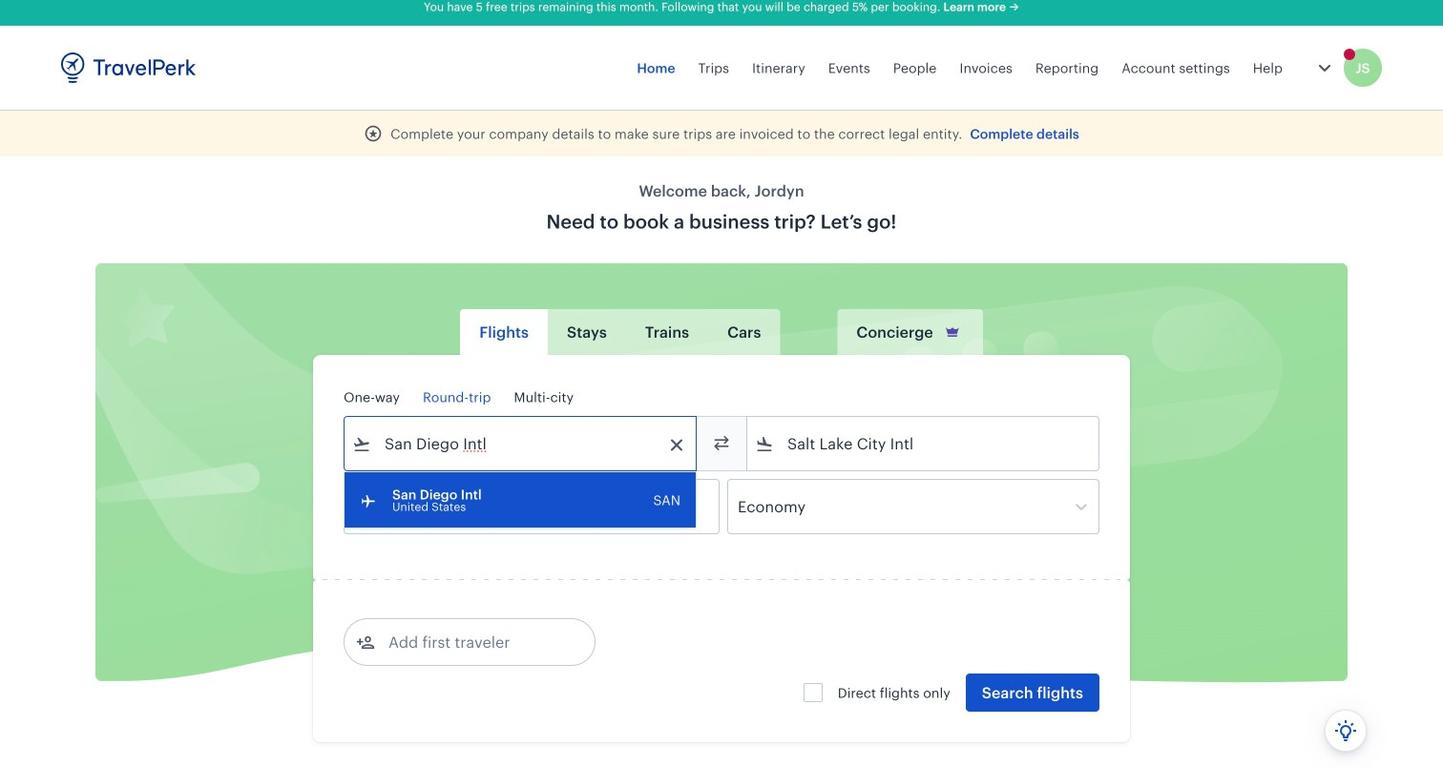Task type: locate. For each thing, give the bounding box(es) containing it.
Return text field
[[485, 480, 584, 534]]

Depart text field
[[371, 480, 471, 534]]

From search field
[[371, 429, 671, 459]]



Task type: describe. For each thing, give the bounding box(es) containing it.
Add first traveler search field
[[375, 627, 574, 658]]

To search field
[[774, 429, 1074, 459]]



